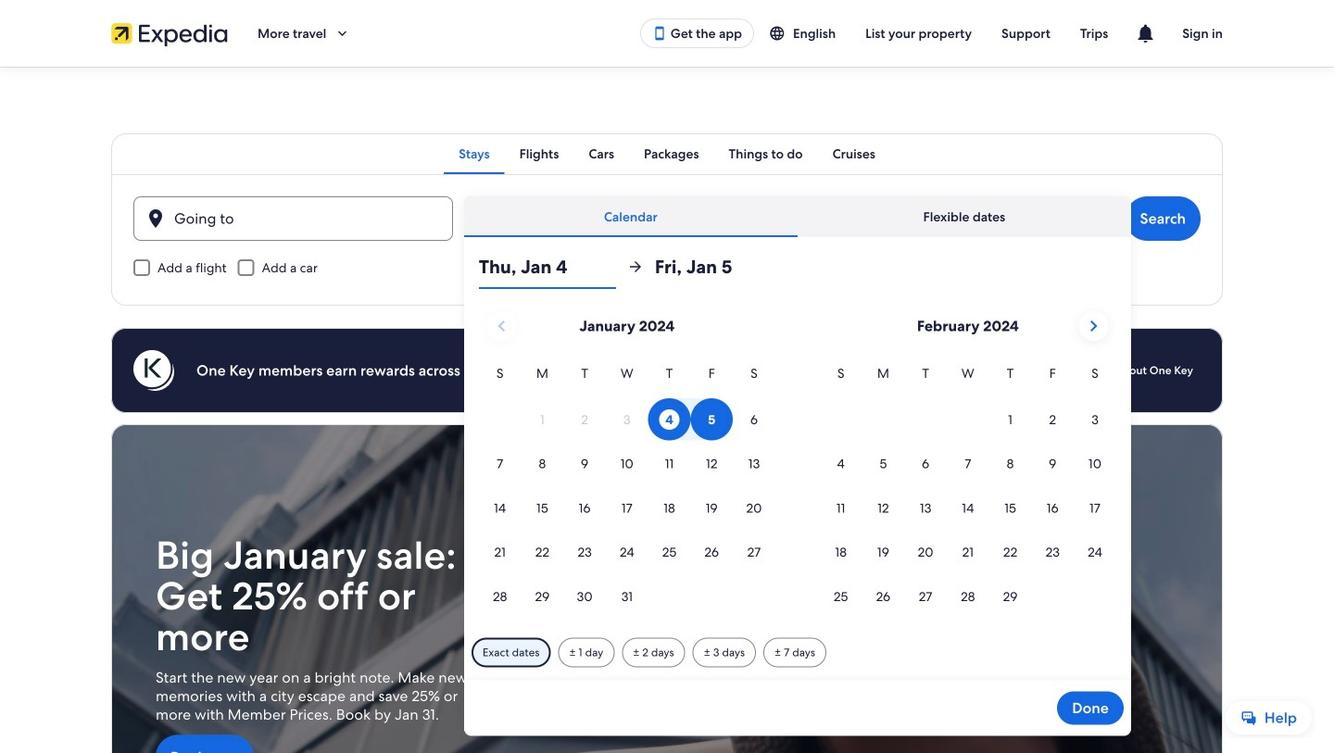 Task type: locate. For each thing, give the bounding box(es) containing it.
directional image
[[627, 259, 644, 275]]

january 2024 element
[[479, 363, 776, 620]]

expedia logo image
[[111, 20, 228, 46]]

small image
[[769, 25, 793, 42]]

more travel image
[[334, 25, 351, 42]]

communication center icon image
[[1135, 22, 1157, 44]]

download the app button image
[[652, 26, 667, 41]]

application
[[479, 304, 1117, 620]]

previous month image
[[491, 315, 513, 337]]

tab list
[[111, 133, 1223, 174], [464, 197, 1132, 237]]

main content
[[0, 67, 1335, 754]]



Task type: vqa. For each thing, say whether or not it's contained in the screenshot.
breadcrumbs region
no



Task type: describe. For each thing, give the bounding box(es) containing it.
next month image
[[1083, 315, 1105, 337]]

travel sale activities deals image
[[111, 425, 1223, 754]]

0 vertical spatial tab list
[[111, 133, 1223, 174]]

february 2024 element
[[820, 363, 1117, 620]]

1 vertical spatial tab list
[[464, 197, 1132, 237]]



